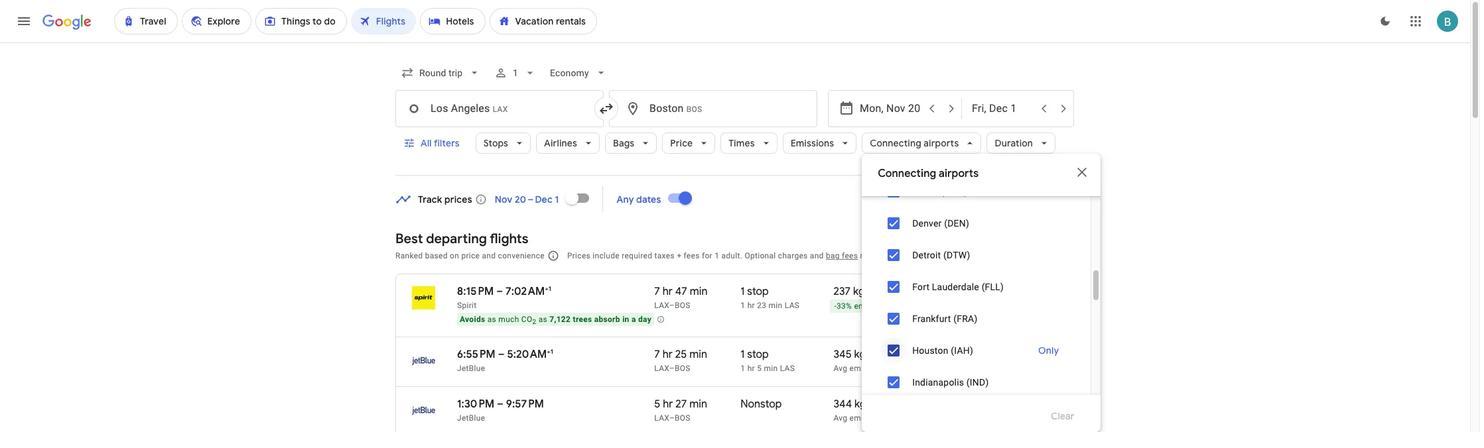Task type: vqa. For each thing, say whether or not it's contained in the screenshot.

no



Task type: describe. For each thing, give the bounding box(es) containing it.
a
[[632, 315, 636, 324]]

learn more about ranking image
[[547, 250, 559, 262]]

Departure time: 6:55 PM. text field
[[457, 348, 496, 362]]

2 as from the left
[[539, 315, 547, 324]]

345
[[834, 348, 852, 362]]

best departing flights
[[395, 231, 529, 248]]

– inside 7 hr 25 min lax – bos
[[669, 364, 675, 374]]

detroit
[[913, 250, 941, 261]]

-
[[834, 302, 837, 311]]

1 vertical spatial airports
[[939, 167, 979, 180]]

1 and from the left
[[482, 251, 496, 261]]

5:20 am
[[507, 348, 547, 362]]

layover (1 of 1) is a 1 hr 23 min layover at harry reid international airport in las vegas. element
[[741, 301, 827, 311]]

avoids as much co 2 as 7,122 trees absorb in a day
[[460, 315, 652, 326]]

prices include required taxes + fees for 1 adult. optional charges and bag fees may apply. passenger assistance
[[567, 251, 984, 261]]

close dialog image
[[1074, 165, 1090, 180]]

(fra)
[[954, 314, 978, 324]]

(ind)
[[967, 378, 989, 388]]

passenger assistance button
[[902, 251, 984, 261]]

7 hr 47 min lax – bos
[[654, 285, 708, 311]]

date grid button
[[885, 186, 971, 210]]

only for houston (iah)
[[1038, 345, 1059, 357]]

1 jetblue from the top
[[457, 364, 485, 374]]

5 inside 1 stop 1 hr 5 min las
[[757, 364, 762, 374]]

assistance
[[944, 251, 984, 261]]

1 vertical spatial connecting
[[878, 167, 936, 180]]

min for 5 hr 27 min
[[690, 398, 707, 411]]

2 and from the left
[[810, 251, 824, 261]]

spirit
[[457, 301, 477, 311]]

in
[[623, 315, 629, 324]]

bos for 25
[[675, 364, 691, 374]]

departing
[[426, 231, 487, 248]]

on
[[450, 251, 459, 261]]

convenience
[[498, 251, 545, 261]]

connecting airports inside popup button
[[870, 137, 959, 149]]

price for price graph
[[1011, 192, 1034, 204]]

Departure text field
[[860, 91, 921, 127]]

+ for 7 hr 47 min
[[545, 285, 549, 293]]

1 inside 6:55 pm – 5:20 am + 1
[[551, 348, 553, 356]]

any dates
[[617, 193, 661, 205]]

co for 7 hr 25 min
[[868, 348, 885, 362]]

denver (den)
[[913, 218, 969, 229]]

denver
[[913, 218, 942, 229]]

min for 7 hr 25 min
[[690, 348, 707, 362]]

(iah)
[[951, 346, 973, 356]]

1 stop 1 hr 23 min las
[[741, 285, 800, 311]]

layover (1 of 1) is a 1 hr 5 min layover at harry reid international airport in las vegas. element
[[741, 364, 827, 374]]

nonstop
[[741, 398, 782, 411]]

– inside 7 hr 47 min lax – bos
[[669, 301, 675, 311]]

1 inside find the best price region
[[555, 193, 559, 205]]

1 button
[[489, 57, 542, 89]]

lax for 7 hr 47 min
[[654, 301, 669, 311]]

5 hr 27 min lax – bos
[[654, 398, 707, 423]]

leaves los angeles international airport at 8:15 pm on monday, november 20 and arrives at boston logan international airport at 7:02 am on tuesday, november 21. element
[[457, 285, 551, 299]]

(dtw)
[[944, 250, 971, 261]]

hr for 7 hr 47 min
[[663, 285, 673, 299]]

8:15 pm – 7:02 am + 1
[[457, 285, 551, 299]]

hr for 5 hr 27 min
[[663, 398, 673, 411]]

leaves los angeles international airport at 1:30 pm on monday, november 20 and arrives at boston logan international airport at 9:57 pm on monday, november 20. element
[[457, 398, 544, 411]]

dallas (dfw)
[[913, 186, 968, 197]]

lauderdale
[[932, 282, 979, 293]]

grid
[[942, 192, 960, 204]]

houston
[[913, 346, 949, 356]]

stop for 7 hr 47 min
[[747, 285, 769, 299]]

(dfw)
[[941, 186, 968, 197]]

1 stop 1 hr 5 min las
[[741, 348, 795, 374]]

344 kg co avg emissions
[[834, 398, 888, 423]]

min inside 1 stop 1 hr 5 min las
[[764, 364, 778, 374]]

– inside 8:15 pm – 7:02 am + 1
[[496, 285, 503, 299]]

duration button
[[987, 127, 1056, 159]]

price
[[461, 251, 480, 261]]

change appearance image
[[1370, 5, 1401, 37]]

fort
[[913, 282, 930, 293]]

33%
[[837, 302, 852, 311]]

Arrival time: 5:20 AM on  Tuesday, November 21. text field
[[507, 348, 553, 362]]

prices
[[445, 193, 472, 205]]

dallas
[[913, 186, 939, 197]]

apply.
[[878, 251, 900, 261]]

filters
[[434, 137, 460, 149]]

co for 5 hr 27 min
[[869, 398, 885, 411]]

optional
[[745, 251, 776, 261]]

kg for 344
[[855, 398, 866, 411]]

only for dallas (dfw)
[[1038, 186, 1059, 198]]

Departure time: 1:30 PM. text field
[[457, 398, 495, 411]]

20 – dec
[[515, 193, 553, 205]]

hr for 7 hr 25 min
[[663, 348, 673, 362]]

avoids
[[460, 315, 485, 324]]

228 US dollars text field
[[998, 285, 1021, 299]]

avoids as much co2 as 7122 trees absorb in a day. learn more about this calculation. image
[[657, 316, 665, 324]]

1 fees from the left
[[684, 251, 700, 261]]

$228
[[998, 285, 1021, 299]]

price graph
[[1011, 192, 1062, 204]]

8:15 pm
[[457, 285, 494, 299]]

frankfurt (fra)
[[913, 314, 978, 324]]

7:02 am
[[506, 285, 545, 299]]

bos for 47
[[675, 301, 691, 311]]

trees
[[573, 315, 592, 324]]

may
[[860, 251, 876, 261]]

frankfurt
[[913, 314, 951, 324]]

co for 7 hr 47 min
[[867, 285, 884, 299]]

nonstop flight. element
[[741, 398, 782, 413]]

total duration 7 hr 47 min. element
[[654, 285, 741, 301]]

nov
[[495, 193, 513, 205]]

all
[[421, 137, 432, 149]]

2 inside "avoids as much co 2 as 7,122 trees absorb in a day"
[[533, 319, 536, 326]]

kg for 237
[[853, 285, 865, 299]]

swap origin and destination. image
[[599, 101, 614, 117]]

7 for 7 hr 25 min
[[654, 348, 660, 362]]

indianapolis (ind)
[[913, 378, 989, 388]]

7 for 7 hr 47 min
[[654, 285, 660, 299]]

25
[[675, 348, 687, 362]]

ranked based on price and convenience
[[395, 251, 545, 261]]

– inside 1:30 pm – 9:57 pm jetblue
[[497, 398, 504, 411]]

min for 7 hr 47 min
[[690, 285, 708, 299]]

bags
[[613, 137, 635, 149]]

main menu image
[[16, 13, 32, 29]]

2 fees from the left
[[842, 251, 858, 261]]

23
[[757, 301, 767, 311]]



Task type: locate. For each thing, give the bounding box(es) containing it.
2 only button from the top
[[1022, 335, 1075, 367]]

7 inside 7 hr 25 min lax – bos
[[654, 348, 660, 362]]

las for 345
[[780, 364, 795, 374]]

las for 237
[[785, 301, 800, 311]]

1 inside 1 popup button
[[513, 68, 518, 78]]

min right the 23
[[769, 301, 783, 311]]

0 vertical spatial lax
[[654, 301, 669, 311]]

5 left the 27
[[654, 398, 661, 411]]

co inside "avoids as much co 2 as 7,122 trees absorb in a day"
[[521, 315, 533, 324]]

Arrival time: 9:57 PM. text field
[[506, 398, 544, 411]]

track prices
[[418, 193, 472, 205]]

stops button
[[476, 127, 531, 159]]

graph
[[1036, 192, 1062, 204]]

hr inside 5 hr 27 min lax – bos
[[663, 398, 673, 411]]

stop up the 23
[[747, 285, 769, 299]]

airports
[[924, 137, 959, 149], [939, 167, 979, 180]]

co inside 344 kg co avg emissions
[[869, 398, 885, 411]]

0 vertical spatial avg
[[834, 364, 848, 374]]

leaves los angeles international airport at 6:55 pm on monday, november 20 and arrives at boston logan international airport at 5:20 am on tuesday, november 21. element
[[457, 348, 553, 362]]

emissions inside 345 kg co 2 avg emissions
[[850, 364, 888, 374]]

jetblue down departure time: 1:30 pm. text box
[[457, 414, 485, 423]]

1 horizontal spatial as
[[539, 315, 547, 324]]

ranked
[[395, 251, 423, 261]]

1 vertical spatial bos
[[675, 364, 691, 374]]

1 vertical spatial jetblue
[[457, 414, 485, 423]]

price
[[670, 137, 693, 149], [1011, 192, 1034, 204]]

0 vertical spatial 1 stop flight. element
[[741, 285, 769, 301]]

1 only from the top
[[1038, 186, 1059, 198]]

+ down "avoids as much co 2 as 7,122 trees absorb in a day"
[[547, 348, 551, 356]]

lax up 'avoids as much co2 as 7122 trees absorb in a day. learn more about this calculation.' image
[[654, 301, 669, 311]]

min inside 7 hr 47 min lax – bos
[[690, 285, 708, 299]]

bos inside 5 hr 27 min lax – bos
[[675, 414, 691, 423]]

price right bags popup button
[[670, 137, 693, 149]]

6:55 pm
[[457, 348, 496, 362]]

1 stop flight. element up nonstop
[[741, 348, 769, 364]]

all filters button
[[395, 127, 470, 159]]

0 horizontal spatial 5
[[654, 398, 661, 411]]

day
[[638, 315, 652, 324]]

1 vertical spatial 2
[[533, 319, 536, 326]]

1 horizontal spatial 5
[[757, 364, 762, 374]]

0 vertical spatial jetblue
[[457, 364, 485, 374]]

stop inside 1 stop 1 hr 5 min las
[[747, 348, 769, 362]]

date grid
[[919, 192, 960, 204]]

airlines button
[[536, 127, 600, 159]]

bos down 47
[[675, 301, 691, 311]]

loading results progress bar
[[0, 42, 1470, 45]]

bos inside 7 hr 25 min lax – bos
[[675, 364, 691, 374]]

– right 6:55 pm
[[498, 348, 505, 362]]

2 vertical spatial +
[[547, 348, 551, 356]]

min inside 1 stop 1 hr 23 min las
[[769, 301, 783, 311]]

avg down 345
[[834, 364, 848, 374]]

absorb
[[594, 315, 620, 324]]

2 vertical spatial kg
[[855, 398, 866, 411]]

kg inside 345 kg co 2 avg emissions
[[854, 348, 866, 362]]

las inside 1 stop 1 hr 23 min las
[[785, 301, 800, 311]]

bos for 27
[[675, 414, 691, 423]]

2 vertical spatial 2
[[885, 352, 890, 364]]

fort lauderdale (fll)
[[913, 282, 1004, 293]]

1 bos from the top
[[675, 301, 691, 311]]

charges
[[778, 251, 808, 261]]

airports up (dfw)
[[939, 167, 979, 180]]

1 stop flight. element for 7 hr 47 min
[[741, 285, 769, 301]]

bos inside 7 hr 47 min lax – bos
[[675, 301, 691, 311]]

best
[[395, 231, 423, 248]]

total duration 7 hr 25 min. element
[[654, 348, 741, 364]]

lax inside 7 hr 47 min lax – bos
[[654, 301, 669, 311]]

0 vertical spatial +
[[677, 251, 682, 261]]

(fll)
[[982, 282, 1004, 293]]

co right 237
[[867, 285, 884, 299]]

1 vertical spatial 5
[[654, 398, 661, 411]]

0 vertical spatial only button
[[1022, 176, 1075, 208]]

237
[[834, 285, 851, 299]]

0 vertical spatial airports
[[924, 137, 959, 149]]

+ up "avoids as much co 2 as 7,122 trees absorb in a day"
[[545, 285, 549, 293]]

0 vertical spatial connecting airports
[[870, 137, 959, 149]]

345 kg co 2 avg emissions
[[834, 348, 890, 374]]

+ inside 8:15 pm – 7:02 am + 1
[[545, 285, 549, 293]]

required
[[622, 251, 652, 261]]

1 vertical spatial only
[[1038, 345, 1059, 357]]

1 vertical spatial las
[[780, 364, 795, 374]]

5 inside 5 hr 27 min lax – bos
[[654, 398, 661, 411]]

emissions inside 344 kg co avg emissions
[[850, 414, 888, 423]]

jetblue down departure time: 6:55 pm. 'text box'
[[457, 364, 485, 374]]

emissions down 344
[[850, 414, 888, 423]]

1 stop from the top
[[747, 285, 769, 299]]

price for price
[[670, 137, 693, 149]]

kg right 345
[[854, 348, 866, 362]]

2 inside 237 kg co 2 -33% emissions
[[884, 289, 889, 301]]

learn more about tracked prices image
[[475, 193, 487, 205]]

5
[[757, 364, 762, 374], [654, 398, 661, 411]]

dates
[[636, 193, 661, 205]]

hr left 47
[[663, 285, 673, 299]]

0 vertical spatial price
[[670, 137, 693, 149]]

flights
[[490, 231, 529, 248]]

connecting airports button
[[862, 127, 982, 159]]

+ for 7 hr 25 min
[[547, 348, 551, 356]]

bos down the 27
[[675, 414, 691, 423]]

fees left for
[[684, 251, 700, 261]]

1 inside 8:15 pm – 7:02 am + 1
[[549, 285, 551, 293]]

Departure time: 8:15 PM. text field
[[457, 285, 494, 299]]

–
[[496, 285, 503, 299], [669, 301, 675, 311], [498, 348, 505, 362], [669, 364, 675, 374], [497, 398, 504, 411], [669, 414, 675, 423]]

None text field
[[395, 90, 604, 127], [609, 90, 818, 127], [395, 90, 604, 127], [609, 90, 818, 127]]

None search field
[[395, 57, 1101, 433]]

5 up nonstop
[[757, 364, 762, 374]]

7,122
[[550, 315, 571, 324]]

1 7 from the top
[[654, 285, 660, 299]]

7 inside 7 hr 47 min lax – bos
[[654, 285, 660, 299]]

2 vertical spatial bos
[[675, 414, 691, 423]]

lax for 5 hr 27 min
[[654, 414, 669, 423]]

hr inside 7 hr 25 min lax – bos
[[663, 348, 673, 362]]

emissions right 33%
[[854, 302, 892, 311]]

1
[[513, 68, 518, 78], [555, 193, 559, 205], [715, 251, 719, 261], [549, 285, 551, 293], [741, 285, 745, 299], [741, 301, 745, 311], [551, 348, 553, 356], [741, 348, 745, 362], [741, 364, 745, 374]]

hr
[[663, 285, 673, 299], [748, 301, 755, 311], [663, 348, 673, 362], [748, 364, 755, 374], [663, 398, 673, 411]]

1 stop flight. element for 7 hr 25 min
[[741, 348, 769, 364]]

7 left 47
[[654, 285, 660, 299]]

0 vertical spatial emissions
[[854, 302, 892, 311]]

any
[[617, 193, 634, 205]]

as left 7,122
[[539, 315, 547, 324]]

min right 25
[[690, 348, 707, 362]]

date
[[919, 192, 940, 204]]

nov 20 – dec 1
[[495, 193, 559, 205]]

6:55 pm – 5:20 am + 1
[[457, 348, 553, 362]]

hr inside 7 hr 47 min lax – bos
[[663, 285, 673, 299]]

only
[[1038, 186, 1059, 198], [1038, 345, 1059, 357]]

bag
[[826, 251, 840, 261]]

and left bag
[[810, 251, 824, 261]]

connecting inside popup button
[[870, 137, 922, 149]]

None field
[[395, 61, 487, 85], [545, 61, 613, 85], [395, 61, 487, 85], [545, 61, 613, 85]]

1 avg from the top
[[834, 364, 848, 374]]

co inside 345 kg co 2 avg emissions
[[868, 348, 885, 362]]

only button for houston (iah)
[[1022, 335, 1075, 367]]

stops
[[484, 137, 508, 149]]

1 vertical spatial emissions
[[850, 364, 888, 374]]

0 horizontal spatial fees
[[684, 251, 700, 261]]

Return text field
[[972, 91, 1033, 127]]

best departing flights main content
[[395, 182, 1075, 433]]

hr inside 1 stop 1 hr 5 min las
[[748, 364, 755, 374]]

1 horizontal spatial fees
[[842, 251, 858, 261]]

min up nonstop
[[764, 364, 778, 374]]

much
[[499, 315, 519, 324]]

connecting down departure "text field"
[[870, 137, 922, 149]]

lax for 7 hr 25 min
[[654, 364, 669, 374]]

co right 345
[[868, 348, 885, 362]]

emissions inside 237 kg co 2 -33% emissions
[[854, 302, 892, 311]]

houston (iah)
[[913, 346, 973, 356]]

0 vertical spatial only
[[1038, 186, 1059, 198]]

– right departure time: 1:30 pm. text box
[[497, 398, 504, 411]]

lax inside 5 hr 27 min lax – bos
[[654, 414, 669, 423]]

track
[[418, 193, 442, 205]]

0 vertical spatial 2
[[884, 289, 889, 301]]

las up nonstop
[[780, 364, 795, 374]]

3 lax from the top
[[654, 414, 669, 423]]

connecting airports up dallas
[[878, 167, 979, 180]]

lax down total duration 5 hr 27 min. element
[[654, 414, 669, 423]]

prices
[[567, 251, 591, 261]]

237 kg co 2 -33% emissions
[[834, 285, 892, 311]]

price inside button
[[1011, 192, 1034, 204]]

lax down the total duration 7 hr 25 min. element at the bottom of the page
[[654, 364, 669, 374]]

1 1 stop flight. element from the top
[[741, 285, 769, 301]]

and right price
[[482, 251, 496, 261]]

– right 8:15 pm
[[496, 285, 503, 299]]

0 horizontal spatial and
[[482, 251, 496, 261]]

bags button
[[605, 127, 657, 159]]

1 vertical spatial 7
[[654, 348, 660, 362]]

2 stop from the top
[[747, 348, 769, 362]]

1 lax from the top
[[654, 301, 669, 311]]

airports inside popup button
[[924, 137, 959, 149]]

min
[[690, 285, 708, 299], [769, 301, 783, 311], [690, 348, 707, 362], [764, 364, 778, 374], [690, 398, 707, 411]]

2 avg from the top
[[834, 414, 848, 423]]

1:30 pm – 9:57 pm jetblue
[[457, 398, 544, 423]]

2 only from the top
[[1038, 345, 1059, 357]]

+ inside 6:55 pm – 5:20 am + 1
[[547, 348, 551, 356]]

0 vertical spatial 5
[[757, 364, 762, 374]]

2 right much
[[533, 319, 536, 326]]

2 left houston
[[885, 352, 890, 364]]

as left much
[[488, 315, 496, 324]]

lax
[[654, 301, 669, 311], [654, 364, 669, 374], [654, 414, 669, 423]]

7
[[654, 285, 660, 299], [654, 348, 660, 362]]

co inside 237 kg co 2 -33% emissions
[[867, 285, 884, 299]]

price graph button
[[977, 186, 1072, 210]]

– down total duration 7 hr 47 min. element
[[669, 301, 675, 311]]

0 vertical spatial 7
[[654, 285, 660, 299]]

co
[[867, 285, 884, 299], [521, 315, 533, 324], [868, 348, 885, 362], [869, 398, 885, 411]]

Arrival time: 7:02 AM on  Tuesday, November 21. text field
[[506, 285, 551, 299]]

2 lax from the top
[[654, 364, 669, 374]]

airports up "dallas (dfw)"
[[924, 137, 959, 149]]

hr left the 23
[[748, 301, 755, 311]]

hr left 25
[[663, 348, 673, 362]]

0 vertical spatial bos
[[675, 301, 691, 311]]

all filters
[[421, 137, 460, 149]]

for
[[702, 251, 713, 261]]

price button
[[662, 127, 715, 159]]

none search field containing connecting airports
[[395, 57, 1101, 433]]

2 left fort
[[884, 289, 889, 301]]

avg inside 345 kg co 2 avg emissions
[[834, 364, 848, 374]]

2 jetblue from the top
[[457, 414, 485, 423]]

1 horizontal spatial and
[[810, 251, 824, 261]]

min inside 7 hr 25 min lax – bos
[[690, 348, 707, 362]]

kg right 344
[[855, 398, 866, 411]]

– down total duration 5 hr 27 min. element
[[669, 414, 675, 423]]

2 vertical spatial lax
[[654, 414, 669, 423]]

min inside 5 hr 27 min lax – bos
[[690, 398, 707, 411]]

– inside 5 hr 27 min lax – bos
[[669, 414, 675, 423]]

1 vertical spatial stop
[[747, 348, 769, 362]]

1 as from the left
[[488, 315, 496, 324]]

9:57 pm
[[506, 398, 544, 411]]

stop for 7 hr 25 min
[[747, 348, 769, 362]]

2 7 from the top
[[654, 348, 660, 362]]

emissions down 345
[[850, 364, 888, 374]]

1 vertical spatial connecting airports
[[878, 167, 979, 180]]

passenger
[[902, 251, 941, 261]]

taxes
[[655, 251, 675, 261]]

2 for 7 hr 47 min
[[884, 289, 889, 301]]

bos down 25
[[675, 364, 691, 374]]

1 stop flight. element
[[741, 285, 769, 301], [741, 348, 769, 364]]

as
[[488, 315, 496, 324], [539, 315, 547, 324]]

kg right 237
[[853, 285, 865, 299]]

connecting up dallas
[[878, 167, 936, 180]]

min right the 27
[[690, 398, 707, 411]]

bag fees button
[[826, 251, 858, 261]]

1 vertical spatial 1 stop flight. element
[[741, 348, 769, 364]]

1 stop flight. element up the 23
[[741, 285, 769, 301]]

(den)
[[944, 218, 969, 229]]

1 vertical spatial kg
[[854, 348, 866, 362]]

hr inside 1 stop 1 hr 23 min las
[[748, 301, 755, 311]]

times
[[729, 137, 755, 149]]

+
[[677, 251, 682, 261], [545, 285, 549, 293], [547, 348, 551, 356]]

co right 344
[[869, 398, 885, 411]]

adult.
[[722, 251, 743, 261]]

2 for 7 hr 25 min
[[885, 352, 890, 364]]

find the best price region
[[395, 182, 1075, 221]]

and
[[482, 251, 496, 261], [810, 251, 824, 261]]

jetblue inside 1:30 pm – 9:57 pm jetblue
[[457, 414, 485, 423]]

kg inside 344 kg co avg emissions
[[855, 398, 866, 411]]

kg inside 237 kg co 2 -33% emissions
[[853, 285, 865, 299]]

las inside 1 stop 1 hr 5 min las
[[780, 364, 795, 374]]

0 vertical spatial kg
[[853, 285, 865, 299]]

1 horizontal spatial price
[[1011, 192, 1034, 204]]

stop
[[747, 285, 769, 299], [747, 348, 769, 362]]

– down the total duration 7 hr 25 min. element at the bottom of the page
[[669, 364, 675, 374]]

1 vertical spatial avg
[[834, 414, 848, 423]]

connecting
[[870, 137, 922, 149], [878, 167, 936, 180]]

hr left the 27
[[663, 398, 673, 411]]

connecting airports
[[870, 137, 959, 149], [878, 167, 979, 180]]

emissions
[[791, 137, 834, 149]]

stop up layover (1 of 1) is a 1 hr 5 min layover at harry reid international airport in las vegas. element
[[747, 348, 769, 362]]

kg for 345
[[854, 348, 866, 362]]

3 bos from the top
[[675, 414, 691, 423]]

2 1 stop flight. element from the top
[[741, 348, 769, 364]]

stop inside 1 stop 1 hr 23 min las
[[747, 285, 769, 299]]

2 bos from the top
[[675, 364, 691, 374]]

lax inside 7 hr 25 min lax – bos
[[654, 364, 669, 374]]

co right much
[[521, 315, 533, 324]]

avg down 344
[[834, 414, 848, 423]]

price left graph
[[1011, 192, 1034, 204]]

1 vertical spatial +
[[545, 285, 549, 293]]

fees
[[684, 251, 700, 261], [842, 251, 858, 261]]

47
[[675, 285, 687, 299]]

2 vertical spatial emissions
[[850, 414, 888, 423]]

1 vertical spatial only button
[[1022, 335, 1075, 367]]

avg inside 344 kg co avg emissions
[[834, 414, 848, 423]]

7 left 25
[[654, 348, 660, 362]]

2 inside 345 kg co 2 avg emissions
[[885, 352, 890, 364]]

duration
[[995, 137, 1033, 149]]

1:30 pm
[[457, 398, 495, 411]]

kg
[[853, 285, 865, 299], [854, 348, 866, 362], [855, 398, 866, 411]]

connecting airports down departure "text field"
[[870, 137, 959, 149]]

detroit (dtw)
[[913, 250, 971, 261]]

min right 47
[[690, 285, 708, 299]]

0 vertical spatial las
[[785, 301, 800, 311]]

27
[[676, 398, 687, 411]]

1 vertical spatial lax
[[654, 364, 669, 374]]

only button for dallas (dfw)
[[1022, 176, 1075, 208]]

airlines
[[544, 137, 577, 149]]

+ right taxes
[[677, 251, 682, 261]]

1 vertical spatial price
[[1011, 192, 1034, 204]]

include
[[593, 251, 620, 261]]

hr up nonstop
[[748, 364, 755, 374]]

las right the 23
[[785, 301, 800, 311]]

0 horizontal spatial as
[[488, 315, 496, 324]]

2
[[884, 289, 889, 301], [533, 319, 536, 326], [885, 352, 890, 364]]

0 horizontal spatial price
[[670, 137, 693, 149]]

price inside popup button
[[670, 137, 693, 149]]

– inside 6:55 pm – 5:20 am + 1
[[498, 348, 505, 362]]

1 only button from the top
[[1022, 176, 1075, 208]]

fees right bag
[[842, 251, 858, 261]]

344
[[834, 398, 852, 411]]

0 vertical spatial connecting
[[870, 137, 922, 149]]

0 vertical spatial stop
[[747, 285, 769, 299]]

total duration 5 hr 27 min. element
[[654, 398, 741, 413]]



